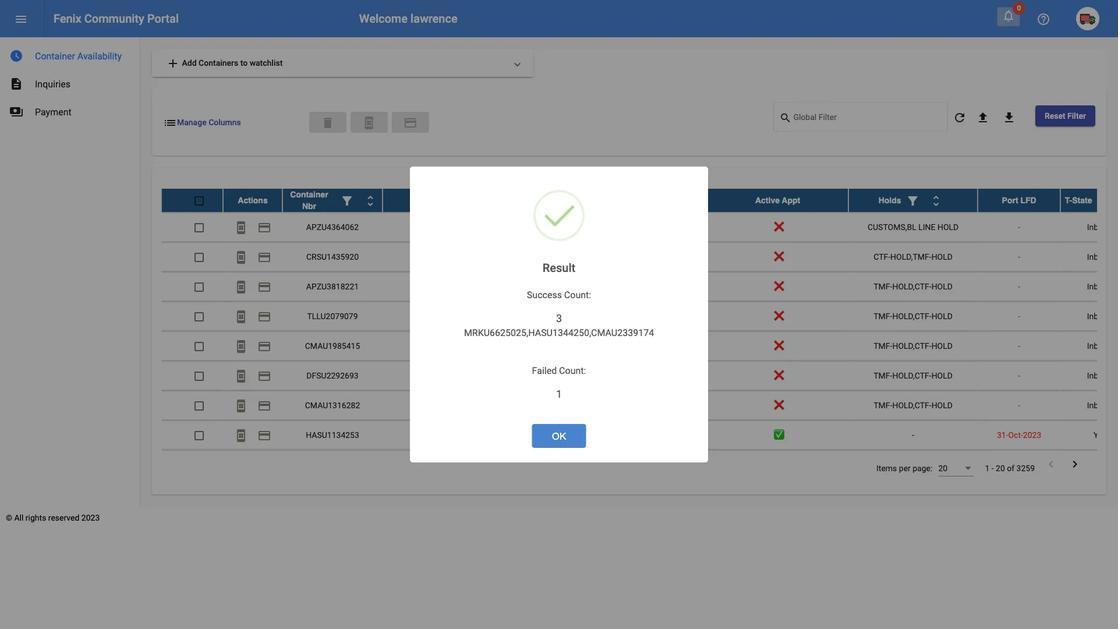 Task type: describe. For each thing, give the bounding box(es) containing it.
payment for crsu1435920
[[258, 250, 271, 264]]

filter_alt inside column header
[[1097, 194, 1111, 208]]

ctf-
[[874, 252, 891, 261]]

t-state filter_alt
[[1065, 194, 1111, 208]]

active
[[756, 195, 780, 205]]

book_online for tllu2079079
[[234, 310, 248, 324]]

page:
[[913, 463, 933, 473]]

book_online for hasu1134253
[[234, 428, 248, 442]]

unfold_more for holds
[[930, 194, 944, 208]]

grid containing filter_alt
[[161, 189, 1119, 480]]

file_download button
[[998, 105, 1021, 129]]

❌ for cmau1316282
[[774, 400, 782, 410]]

book_online button for apzu4364062
[[230, 215, 253, 239]]

book_online button for dfsu2292693
[[230, 364, 253, 387]]

active appt column header
[[707, 189, 849, 212]]

customs,bl
[[868, 222, 917, 232]]

book_online for dfsu2292693
[[234, 369, 248, 383]]

tmf- for dfsu2292693
[[874, 371, 893, 380]]

5 row from the top
[[161, 302, 1119, 331]]

failed
[[532, 365, 557, 376]]

©
[[6, 513, 12, 523]]

file_upload button
[[972, 105, 995, 129]]

inbound for apzu4364062
[[1088, 222, 1117, 232]]

2 filter_alt from the left
[[906, 194, 920, 208]]

community
[[84, 12, 144, 25]]

nbr for container nbr
[[302, 201, 316, 211]]

file_download
[[1003, 111, 1017, 125]]

- for dfsu2292693
[[1018, 371, 1021, 380]]

filter
[[1068, 111, 1087, 121]]

unfold_more for container nbr
[[364, 194, 378, 208]]

- for cmau1985415
[[1018, 341, 1021, 350]]

1 for 1 - 20 of 3259
[[985, 463, 990, 473]]

welcome lawrence
[[359, 12, 458, 25]]

no color image containing filter_alt
[[340, 194, 354, 208]]

2 20 from the left
[[996, 463, 1005, 473]]

hold for apzu4364062
[[938, 222, 959, 232]]

row containing filter_alt
[[161, 189, 1119, 212]]

payment for apzu4364062
[[258, 220, 271, 234]]

success count:
[[527, 289, 591, 300]]

book_online button for apzu3818221
[[230, 275, 253, 298]]

columns
[[209, 118, 241, 127]]

reset filter button
[[1036, 105, 1096, 126]]

hold,ctf- for tllu2079079
[[893, 311, 932, 321]]

file_upload
[[976, 111, 990, 125]]

1 vertical spatial 2023
[[81, 513, 100, 523]]

apzu4364062
[[306, 222, 359, 232]]

reset
[[1045, 111, 1066, 121]]

no color image inside filter_alt column header
[[1097, 194, 1111, 208]]

3 mrku6625025,hasu1344250,cmau2339174
[[464, 312, 654, 338]]

appt inside column header
[[782, 195, 801, 205]]

book_online for apzu4364062
[[234, 220, 248, 234]]

delete button
[[309, 112, 347, 133]]

holds filter_alt
[[879, 194, 920, 208]]

filter_alt button for holds
[[902, 189, 925, 212]]

navigate_before
[[1045, 457, 1059, 471]]

inbound for cmau1985415
[[1088, 341, 1117, 350]]

3
[[556, 312, 562, 324]]

0 vertical spatial 2023
[[1024, 430, 1042, 440]]

lawrence
[[411, 12, 458, 25]]

help_outline
[[1037, 12, 1051, 26]]

book_online button for crsu1435920
[[230, 245, 253, 268]]

6 row from the top
[[161, 331, 1119, 361]]

search
[[780, 112, 792, 124]]

oct-
[[1009, 430, 1024, 440]]

book_online for cmau1316282
[[234, 399, 248, 413]]

payment button for apzu4364062
[[253, 215, 276, 239]]

appt nbr column header
[[477, 189, 566, 212]]

❌ for tllu2079079
[[774, 311, 782, 321]]

book_online button for hasu1134253
[[230, 423, 253, 447]]

actions
[[238, 195, 268, 205]]

1 filter_alt from the left
[[340, 194, 354, 208]]

payment button for dfsu2292693
[[253, 364, 276, 387]]

book_online button for cmau1316282
[[230, 394, 253, 417]]

welcome
[[359, 12, 408, 25]]

no color image inside help_outline popup button
[[1037, 12, 1051, 26]]

payment button for crsu1435920
[[253, 245, 276, 268]]

payment for cmau1985415
[[258, 339, 271, 353]]

no color image containing search
[[780, 111, 794, 125]]

of
[[1007, 463, 1015, 473]]

filter_alt button for container nbr
[[336, 189, 359, 212]]

fenix
[[54, 12, 81, 25]]

container availability
[[35, 50, 122, 61]]

3 column header from the left
[[849, 189, 978, 212]]

❌ for dfsu2292693
[[774, 371, 782, 380]]

inbound for cmau1316282
[[1088, 400, 1117, 410]]

7 row from the top
[[161, 361, 1119, 391]]

watch_later
[[9, 49, 23, 63]]

port
[[1002, 195, 1019, 205]]

inbound for dfsu2292693
[[1088, 371, 1117, 380]]

appt inside column header
[[504, 195, 523, 205]]

9 row from the top
[[161, 420, 1119, 450]]

book_online for cmau1985415
[[234, 339, 248, 353]]

notifications_none
[[1002, 9, 1016, 23]]

tmf- for cmau1316282
[[874, 400, 893, 410]]

tmf-hold,ctf-hold for cmau1316282
[[874, 400, 953, 410]]

ok
[[552, 430, 566, 441]]

hold for crsu1435920
[[932, 252, 953, 261]]

no color image containing payments
[[9, 105, 23, 119]]

per
[[899, 463, 911, 473]]

container nbr
[[290, 190, 328, 211]]

****** link
[[511, 430, 532, 440]]

result
[[543, 261, 576, 275]]

✅
[[774, 430, 782, 440]]

❌ for apzu4364062
[[774, 222, 782, 232]]

dfsu2292693
[[307, 371, 359, 380]]

tmf- for cmau1985415
[[874, 341, 893, 350]]

payment button for apzu3818221
[[253, 275, 276, 298]]

1 for 1
[[556, 388, 562, 400]]

unfold_more button for holds
[[925, 189, 948, 212]]

payment button for tllu2079079
[[253, 304, 276, 328]]

inquiries
[[35, 78, 70, 89]]

port lfd column header
[[978, 189, 1061, 212]]

manage
[[177, 118, 207, 127]]

no color image containing watch_later
[[9, 49, 23, 63]]

menu
[[14, 12, 28, 26]]

availability
[[77, 50, 122, 61]]

fenix community portal
[[54, 12, 179, 25]]

customs,bl line hold
[[868, 222, 959, 232]]

reset filter
[[1045, 111, 1087, 121]]

filter_alt column header
[[1061, 189, 1119, 212]]

reserved
[[48, 513, 79, 523]]

cmau1316282
[[305, 400, 360, 410]]

payment button for cmau1316282
[[253, 394, 276, 417]]

apzu3818221
[[306, 281, 359, 291]]

portal
[[147, 12, 179, 25]]

no color image inside file_upload button
[[976, 111, 990, 125]]

lfd
[[1021, 195, 1037, 205]]

refresh
[[953, 111, 967, 125]]



Task type: locate. For each thing, give the bounding box(es) containing it.
no color image containing navigate_next
[[1068, 457, 1082, 471]]

ok button
[[532, 424, 586, 448]]

2 ❌ from the top
[[774, 252, 782, 261]]

no color image
[[1002, 9, 1016, 23], [14, 12, 28, 26], [9, 105, 23, 119], [1003, 111, 1017, 125], [780, 111, 794, 125], [163, 116, 177, 130], [340, 194, 354, 208], [364, 194, 378, 208], [234, 220, 248, 234], [234, 250, 248, 264], [258, 250, 271, 264], [234, 280, 248, 294], [234, 310, 248, 324], [258, 310, 271, 324], [258, 339, 271, 353], [234, 369, 248, 383], [258, 399, 271, 413], [1045, 457, 1059, 471]]

count: for success count:
[[564, 289, 591, 300]]

inbound
[[1088, 222, 1117, 232], [1088, 252, 1117, 261], [1088, 281, 1117, 291], [1088, 311, 1117, 321], [1088, 341, 1117, 350], [1088, 371, 1117, 380], [1088, 400, 1117, 410]]

hold,ctf- for cmau1985415
[[893, 341, 932, 350]]

2 horizontal spatial filter_alt
[[1097, 194, 1111, 208]]

hold for apzu3818221
[[932, 281, 953, 291]]

failed count:
[[532, 365, 586, 376]]

payment for tllu2079079
[[258, 310, 271, 324]]

navigation containing watch_later
[[0, 37, 140, 126]]

result dialog
[[410, 167, 708, 463]]

navigation
[[0, 37, 140, 126]]

book_online button for tllu2079079
[[230, 304, 253, 328]]

1 down failed count:
[[556, 388, 562, 400]]

tmf- for tllu2079079
[[874, 311, 893, 321]]

holds
[[879, 195, 902, 205]]

tmf-hold,ctf-hold for dfsu2292693
[[874, 371, 953, 380]]

1 horizontal spatial 20
[[996, 463, 1005, 473]]

inbound for crsu1435920
[[1088, 252, 1117, 261]]

crsu1435920
[[306, 252, 359, 261]]

1 horizontal spatial 2023
[[1024, 430, 1042, 440]]

yard
[[1094, 430, 1110, 440]]

inbound for apzu3818221
[[1088, 281, 1117, 291]]

container inside navigation
[[35, 50, 75, 61]]

no color image containing description
[[9, 77, 23, 91]]

2 tmf- from the top
[[874, 311, 893, 321]]

- for apzu4364062
[[1018, 222, 1021, 232]]

4 inbound from the top
[[1088, 311, 1117, 321]]

count: down result
[[564, 289, 591, 300]]

state
[[1073, 195, 1093, 205]]

actions column header
[[223, 189, 283, 212]]

1 appt from the left
[[504, 195, 523, 205]]

1 filter_alt button from the left
[[336, 189, 359, 212]]

hold,ctf- for dfsu2292693
[[893, 371, 932, 380]]

20
[[939, 463, 948, 473], [996, 463, 1005, 473]]

active appt
[[756, 195, 801, 205]]

******
[[511, 430, 532, 440]]

5 inbound from the top
[[1088, 341, 1117, 350]]

1 unfold_more from the left
[[364, 194, 378, 208]]

- for crsu1435920
[[1018, 252, 1021, 261]]

5 tmf-hold,ctf-hold from the top
[[874, 400, 953, 410]]

hold,ctf-
[[893, 281, 932, 291], [893, 311, 932, 321], [893, 341, 932, 350], [893, 371, 932, 380], [893, 400, 932, 410]]

list manage columns
[[163, 116, 241, 130]]

payment for hasu1134253
[[258, 428, 271, 442]]

mrku6625025,hasu1344250,cmau2339174
[[464, 327, 654, 338]]

1 - 20 of 3259
[[985, 463, 1035, 473]]

book_online
[[362, 116, 376, 130], [234, 220, 248, 234], [234, 250, 248, 264], [234, 280, 248, 294], [234, 310, 248, 324], [234, 339, 248, 353], [234, 369, 248, 383], [234, 399, 248, 413], [234, 428, 248, 442]]

-
[[1018, 222, 1021, 232], [1018, 252, 1021, 261], [1018, 281, 1021, 291], [1018, 311, 1021, 321], [1018, 341, 1021, 350], [1018, 371, 1021, 380], [1018, 400, 1021, 410], [912, 430, 915, 440], [992, 463, 994, 473]]

2 tmf-hold,ctf-hold from the top
[[874, 311, 953, 321]]

3 inbound from the top
[[1088, 281, 1117, 291]]

Global Watchlist Filter field
[[794, 114, 942, 124]]

2 horizontal spatial column header
[[849, 189, 978, 212]]

notifications_none button
[[997, 7, 1021, 27]]

hold,ctf- for cmau1316282
[[893, 400, 932, 410]]

tmf- for apzu3818221
[[874, 281, 893, 291]]

1 column header from the left
[[283, 189, 383, 212]]

payment for apzu3818221
[[258, 280, 271, 294]]

3 row from the top
[[161, 242, 1119, 272]]

column header
[[283, 189, 383, 212], [566, 189, 707, 212], [849, 189, 978, 212]]

count: for failed count:
[[559, 365, 586, 376]]

count: right failed
[[559, 365, 586, 376]]

1 horizontal spatial filter_alt
[[906, 194, 920, 208]]

5 hold,ctf- from the top
[[893, 400, 932, 410]]

2 inbound from the top
[[1088, 252, 1117, 261]]

3 tmf- from the top
[[874, 341, 893, 350]]

1 20 from the left
[[939, 463, 948, 473]]

0 horizontal spatial unfold_more button
[[359, 189, 382, 212]]

filter_alt button right t-
[[1093, 189, 1116, 212]]

no color image containing menu
[[14, 12, 28, 26]]

unfold_more button up apzu4364062
[[359, 189, 382, 212]]

0 horizontal spatial container
[[35, 50, 75, 61]]

- for tllu2079079
[[1018, 311, 1021, 321]]

20 right page:
[[939, 463, 948, 473]]

no color image containing list
[[163, 116, 177, 130]]

cmau1985415
[[305, 341, 360, 350]]

0 vertical spatial container
[[35, 50, 75, 61]]

ctf-hold,tmf-hold
[[874, 252, 953, 261]]

no color image containing file_upload
[[976, 111, 990, 125]]

1 horizontal spatial nbr
[[525, 195, 539, 205]]

line
[[919, 222, 936, 232]]

1 horizontal spatial column header
[[566, 189, 707, 212]]

1 vertical spatial 1
[[985, 463, 990, 473]]

6 ❌ from the top
[[774, 371, 782, 380]]

6 inbound from the top
[[1088, 371, 1117, 380]]

available?
[[410, 195, 450, 205]]

book_online button
[[351, 112, 388, 133], [230, 215, 253, 239], [230, 245, 253, 268], [230, 275, 253, 298], [230, 304, 253, 328], [230, 334, 253, 357], [230, 364, 253, 387], [230, 394, 253, 417], [230, 423, 253, 447]]

container inside row
[[290, 190, 328, 199]]

3 filter_alt from the left
[[1097, 194, 1111, 208]]

items
[[877, 463, 897, 473]]

hold,ctf- for apzu3818221
[[893, 281, 932, 291]]

filter_alt button up the customs,bl line hold
[[902, 189, 925, 212]]

nbr for appt nbr
[[525, 195, 539, 205]]

4 hold,ctf- from the top
[[893, 371, 932, 380]]

grid
[[161, 189, 1119, 480]]

- for apzu3818221
[[1018, 281, 1021, 291]]

navigate_next button
[[1065, 457, 1086, 474]]

0 vertical spatial count:
[[564, 289, 591, 300]]

help_outline button
[[1032, 7, 1056, 30]]

0 vertical spatial 1
[[556, 388, 562, 400]]

❌ for crsu1435920
[[774, 252, 782, 261]]

hold for dfsu2292693
[[932, 371, 953, 380]]

payment for cmau1316282
[[258, 399, 271, 413]]

book_online button for cmau1985415
[[230, 334, 253, 357]]

1 horizontal spatial appt
[[782, 195, 801, 205]]

31-oct-2023
[[997, 430, 1042, 440]]

tllu2079079
[[307, 311, 358, 321]]

payment button for cmau1985415
[[253, 334, 276, 357]]

tmf-
[[874, 281, 893, 291], [874, 311, 893, 321], [874, 341, 893, 350], [874, 371, 893, 380], [874, 400, 893, 410]]

1 left of
[[985, 463, 990, 473]]

delete image
[[321, 116, 335, 130]]

3259
[[1017, 463, 1035, 473]]

1 vertical spatial count:
[[559, 365, 586, 376]]

unfold_more button for container nbr
[[359, 189, 382, 212]]

hold
[[938, 222, 959, 232], [932, 252, 953, 261], [932, 281, 953, 291], [932, 311, 953, 321], [932, 341, 953, 350], [932, 371, 953, 380], [932, 400, 953, 410]]

0 horizontal spatial 1
[[556, 388, 562, 400]]

1 horizontal spatial 1
[[985, 463, 990, 473]]

list
[[163, 116, 177, 130]]

tmf-hold,ctf-hold
[[874, 281, 953, 291], [874, 311, 953, 321], [874, 341, 953, 350], [874, 371, 953, 380], [874, 400, 953, 410]]

10 row from the top
[[161, 450, 1119, 480]]

inbound for tllu2079079
[[1088, 311, 1117, 321]]

appt
[[504, 195, 523, 205], [782, 195, 801, 205]]

1 tmf- from the top
[[874, 281, 893, 291]]

hasu1134253
[[306, 430, 359, 440]]

0 horizontal spatial nbr
[[302, 201, 316, 211]]

no color image containing help_outline
[[1037, 12, 1051, 26]]

3 filter_alt button from the left
[[1093, 189, 1116, 212]]

3 tmf-hold,ctf-hold from the top
[[874, 341, 953, 350]]

0 horizontal spatial filter_alt button
[[336, 189, 359, 212]]

appt nbr
[[504, 195, 539, 205]]

2 horizontal spatial filter_alt button
[[1093, 189, 1116, 212]]

filter_alt button
[[336, 189, 359, 212], [902, 189, 925, 212], [1093, 189, 1116, 212]]

no color image inside the file_download button
[[1003, 111, 1017, 125]]

filter_alt right holds
[[906, 194, 920, 208]]

all
[[14, 513, 24, 523]]

2 unfold_more from the left
[[930, 194, 944, 208]]

2 row from the top
[[161, 212, 1119, 242]]

hold for cmau1985415
[[932, 341, 953, 350]]

4 row from the top
[[161, 272, 1119, 302]]

cell
[[383, 212, 477, 242], [477, 212, 566, 242], [566, 212, 707, 242], [383, 242, 477, 271], [477, 242, 566, 271], [566, 242, 707, 271], [383, 272, 477, 301], [477, 272, 566, 301], [566, 272, 707, 301], [383, 302, 477, 331], [477, 302, 566, 331], [566, 302, 707, 331], [383, 331, 477, 360], [477, 331, 566, 360], [566, 331, 707, 360], [383, 361, 477, 390], [477, 361, 566, 390], [566, 361, 707, 390], [383, 391, 477, 420], [477, 391, 566, 420], [566, 391, 707, 420], [383, 420, 477, 450], [566, 420, 707, 450], [161, 450, 223, 479], [223, 450, 283, 479], [283, 450, 383, 479], [383, 450, 477, 479], [477, 450, 566, 479], [566, 450, 707, 479], [707, 450, 849, 479], [849, 450, 978, 479], [978, 450, 1061, 479], [1061, 450, 1119, 479]]

hold for cmau1316282
[[932, 400, 953, 410]]

book_online for crsu1435920
[[234, 250, 248, 264]]

rights
[[26, 513, 46, 523]]

success
[[527, 289, 562, 300]]

7 ❌ from the top
[[774, 400, 782, 410]]

0 horizontal spatial filter_alt
[[340, 194, 354, 208]]

© all rights reserved 2023
[[6, 513, 100, 523]]

2023 right reserved
[[81, 513, 100, 523]]

no color image inside navigate_before button
[[1045, 457, 1059, 471]]

container up inquiries
[[35, 50, 75, 61]]

2 column header from the left
[[566, 189, 707, 212]]

1 row from the top
[[161, 189, 1119, 212]]

2 appt from the left
[[782, 195, 801, 205]]

1 horizontal spatial filter_alt button
[[902, 189, 925, 212]]

5 ❌ from the top
[[774, 341, 782, 350]]

1 inside result dialog
[[556, 388, 562, 400]]

payment for dfsu2292693
[[258, 369, 271, 383]]

no color image containing navigate_before
[[1045, 457, 1059, 471]]

no color image containing file_download
[[1003, 111, 1017, 125]]

delete
[[321, 116, 335, 130]]

1 inbound from the top
[[1088, 222, 1117, 232]]

row
[[161, 189, 1119, 212], [161, 212, 1119, 242], [161, 242, 1119, 272], [161, 272, 1119, 302], [161, 302, 1119, 331], [161, 331, 1119, 361], [161, 361, 1119, 391], [161, 391, 1119, 420], [161, 420, 1119, 450], [161, 450, 1119, 480]]

1 hold,ctf- from the top
[[893, 281, 932, 291]]

no color image containing unfold_more
[[364, 194, 378, 208]]

no color image containing refresh
[[953, 111, 967, 125]]

hold,tmf-
[[891, 252, 932, 261]]

payments
[[9, 105, 23, 119]]

0 horizontal spatial unfold_more
[[364, 194, 378, 208]]

❌ for apzu3818221
[[774, 281, 782, 291]]

8 row from the top
[[161, 391, 1119, 420]]

navigate_before button
[[1041, 457, 1062, 474]]

book_online for apzu3818221
[[234, 280, 248, 294]]

filter_alt up apzu4364062
[[340, 194, 354, 208]]

refresh button
[[948, 105, 972, 129]]

t-
[[1065, 195, 1073, 205]]

2 hold,ctf- from the top
[[893, 311, 932, 321]]

1 vertical spatial container
[[290, 190, 328, 199]]

no color image inside navigate_next button
[[1068, 457, 1082, 471]]

unfold_more
[[364, 194, 378, 208], [930, 194, 944, 208]]

filter_alt right the state
[[1097, 194, 1111, 208]]

no color image inside the refresh button
[[953, 111, 967, 125]]

20 left of
[[996, 463, 1005, 473]]

container
[[35, 50, 75, 61], [290, 190, 328, 199]]

nbr inside container nbr
[[302, 201, 316, 211]]

1 ❌ from the top
[[774, 222, 782, 232]]

1
[[556, 388, 562, 400], [985, 463, 990, 473]]

container up apzu4364062
[[290, 190, 328, 199]]

0 horizontal spatial 2023
[[81, 513, 100, 523]]

no color image inside menu button
[[14, 12, 28, 26]]

❌ for cmau1985415
[[774, 341, 782, 350]]

no color image containing unfold_more
[[930, 194, 944, 208]]

items per page:
[[877, 463, 933, 473]]

2 unfold_more button from the left
[[925, 189, 948, 212]]

0 horizontal spatial column header
[[283, 189, 383, 212]]

no color image containing notifications_none
[[1002, 9, 1016, 23]]

- for cmau1316282
[[1018, 400, 1021, 410]]

description
[[9, 77, 23, 91]]

container for nbr
[[290, 190, 328, 199]]

3 ❌ from the top
[[774, 281, 782, 291]]

payment
[[35, 106, 71, 117]]

1 unfold_more button from the left
[[359, 189, 382, 212]]

3 hold,ctf- from the top
[[893, 341, 932, 350]]

tmf-hold,ctf-hold for apzu3818221
[[874, 281, 953, 291]]

nbr inside column header
[[525, 195, 539, 205]]

5 tmf- from the top
[[874, 400, 893, 410]]

unfold_more button
[[359, 189, 382, 212], [925, 189, 948, 212]]

filter_alt button up apzu4364062
[[336, 189, 359, 212]]

2023 right 31-
[[1024, 430, 1042, 440]]

0 horizontal spatial appt
[[504, 195, 523, 205]]

4 ❌ from the top
[[774, 311, 782, 321]]

tmf-hold,ctf-hold for cmau1985415
[[874, 341, 953, 350]]

0 horizontal spatial 20
[[939, 463, 948, 473]]

payment button for hasu1134253
[[253, 423, 276, 447]]

navigate_next
[[1068, 457, 1082, 471]]

count:
[[564, 289, 591, 300], [559, 365, 586, 376]]

hold for tllu2079079
[[932, 311, 953, 321]]

1 horizontal spatial unfold_more button
[[925, 189, 948, 212]]

tmf-hold,ctf-hold for tllu2079079
[[874, 311, 953, 321]]

❌
[[774, 222, 782, 232], [774, 252, 782, 261], [774, 281, 782, 291], [774, 311, 782, 321], [774, 341, 782, 350], [774, 371, 782, 380], [774, 400, 782, 410]]

31-
[[997, 430, 1009, 440]]

4 tmf- from the top
[[874, 371, 893, 380]]

no color image
[[1037, 12, 1051, 26], [9, 49, 23, 63], [9, 77, 23, 91], [953, 111, 967, 125], [976, 111, 990, 125], [362, 116, 376, 130], [404, 116, 418, 130], [906, 194, 920, 208], [930, 194, 944, 208], [1097, 194, 1111, 208], [258, 220, 271, 234], [258, 280, 271, 294], [234, 339, 248, 353], [258, 369, 271, 383], [234, 399, 248, 413], [234, 428, 248, 442], [258, 428, 271, 442], [1068, 457, 1082, 471]]

7 inbound from the top
[[1088, 400, 1117, 410]]

unfold_more button up the line
[[925, 189, 948, 212]]

2 filter_alt button from the left
[[902, 189, 925, 212]]

container for availability
[[35, 50, 75, 61]]

no color image inside notifications_none 'popup button'
[[1002, 9, 1016, 23]]

filter_alt button for t-state
[[1093, 189, 1116, 212]]

payment
[[404, 116, 418, 130], [258, 220, 271, 234], [258, 250, 271, 264], [258, 280, 271, 294], [258, 310, 271, 324], [258, 339, 271, 353], [258, 369, 271, 383], [258, 399, 271, 413], [258, 428, 271, 442]]

1 horizontal spatial container
[[290, 190, 328, 199]]

1 tmf-hold,ctf-hold from the top
[[874, 281, 953, 291]]

menu button
[[9, 7, 33, 30]]

available? column header
[[383, 189, 477, 212]]

2023
[[1024, 430, 1042, 440], [81, 513, 100, 523]]

port lfd
[[1002, 195, 1037, 205]]

1 horizontal spatial unfold_more
[[930, 194, 944, 208]]

4 tmf-hold,ctf-hold from the top
[[874, 371, 953, 380]]



Task type: vqa. For each thing, say whether or not it's contained in the screenshot.


